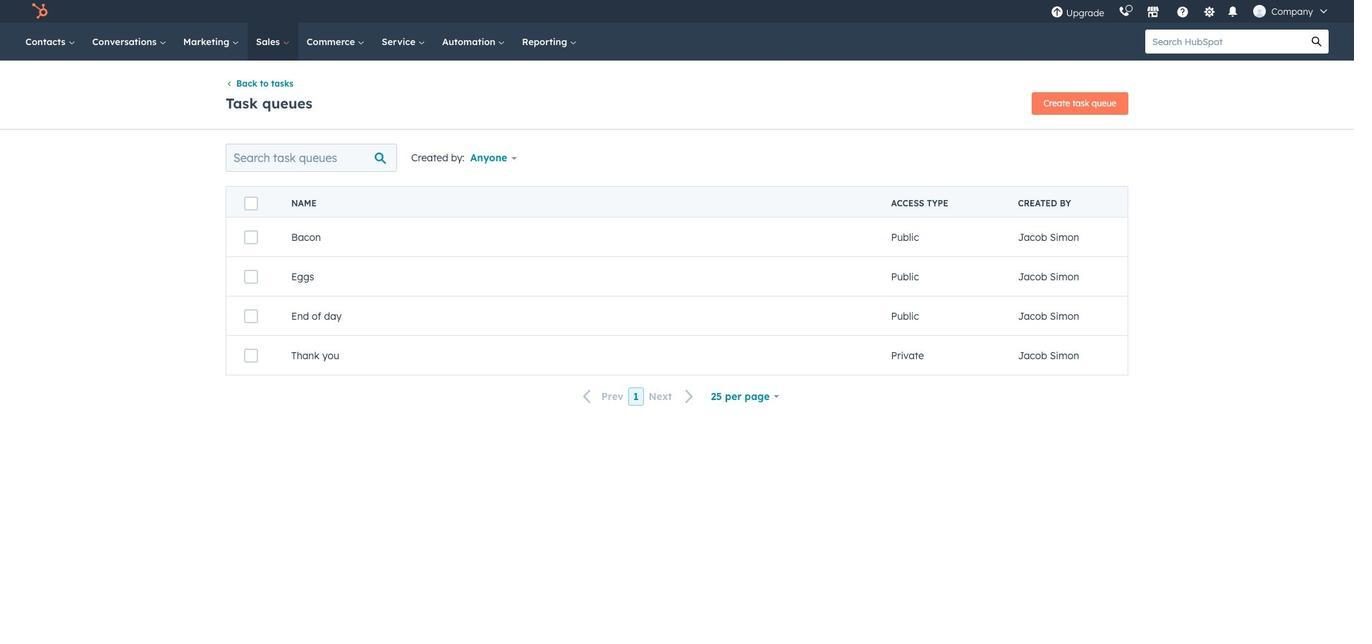 Task type: vqa. For each thing, say whether or not it's contained in the screenshot.
menu
yes



Task type: describe. For each thing, give the bounding box(es) containing it.
Search task queues search field
[[226, 144, 397, 172]]

marketplaces image
[[1147, 6, 1159, 19]]

pagination navigation
[[575, 387, 702, 406]]



Task type: locate. For each thing, give the bounding box(es) containing it.
banner
[[226, 88, 1129, 115]]

jacob simon image
[[1253, 5, 1266, 18]]

menu
[[1044, 0, 1337, 23]]

Search HubSpot search field
[[1145, 30, 1305, 54]]



